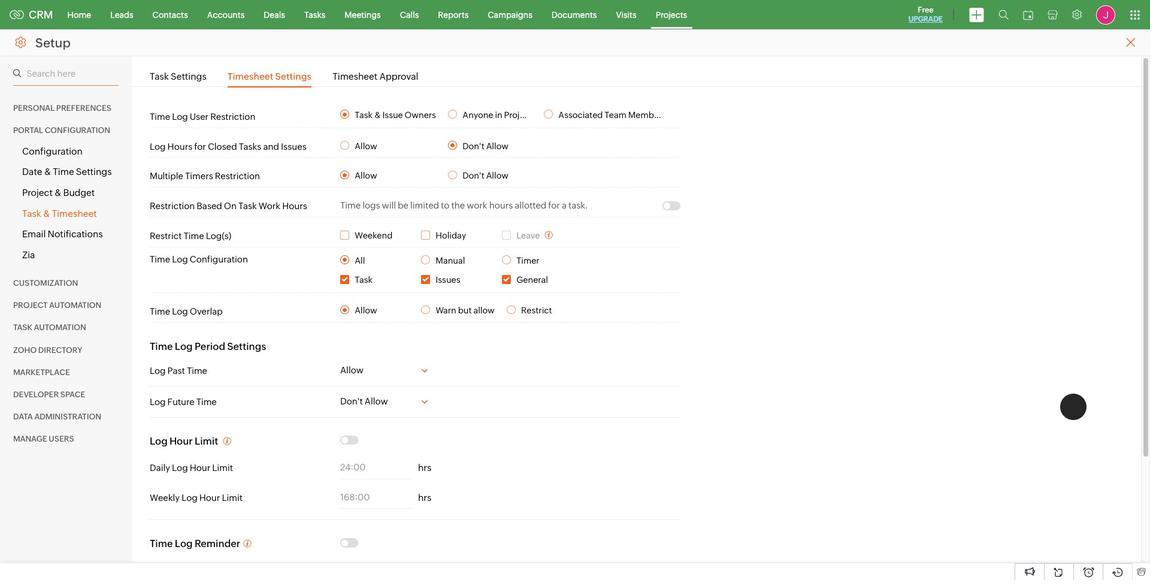 Task type: describe. For each thing, give the bounding box(es) containing it.
calendar image
[[1024, 10, 1034, 19]]

deals
[[264, 10, 285, 19]]

profile element
[[1090, 0, 1123, 29]]

upgrade
[[909, 15, 944, 23]]

free upgrade
[[909, 5, 944, 23]]

campaigns
[[488, 10, 533, 19]]

home
[[67, 10, 91, 19]]

leads
[[110, 10, 133, 19]]

calls link
[[391, 0, 429, 29]]

documents
[[552, 10, 597, 19]]

create menu image
[[970, 7, 985, 22]]

crm
[[29, 8, 53, 21]]

crm link
[[10, 8, 53, 21]]

accounts link
[[198, 0, 254, 29]]

calls
[[400, 10, 419, 19]]

campaigns link
[[479, 0, 542, 29]]

documents link
[[542, 0, 607, 29]]

projects
[[656, 10, 688, 19]]

meetings
[[345, 10, 381, 19]]

home link
[[58, 0, 101, 29]]

visits
[[617, 10, 637, 19]]



Task type: locate. For each thing, give the bounding box(es) containing it.
meetings link
[[335, 0, 391, 29]]

leads link
[[101, 0, 143, 29]]

deals link
[[254, 0, 295, 29]]

free
[[919, 5, 934, 14]]

projects link
[[647, 0, 697, 29]]

tasks
[[304, 10, 326, 19]]

create menu element
[[963, 0, 992, 29]]

search element
[[992, 0, 1017, 29]]

contacts link
[[143, 0, 198, 29]]

tasks link
[[295, 0, 335, 29]]

contacts
[[153, 10, 188, 19]]

reports
[[438, 10, 469, 19]]

reports link
[[429, 0, 479, 29]]

accounts
[[207, 10, 245, 19]]

search image
[[999, 10, 1009, 20]]

profile image
[[1097, 5, 1116, 24]]

visits link
[[607, 0, 647, 29]]



Task type: vqa. For each thing, say whether or not it's contained in the screenshot.
the left Company Details
no



